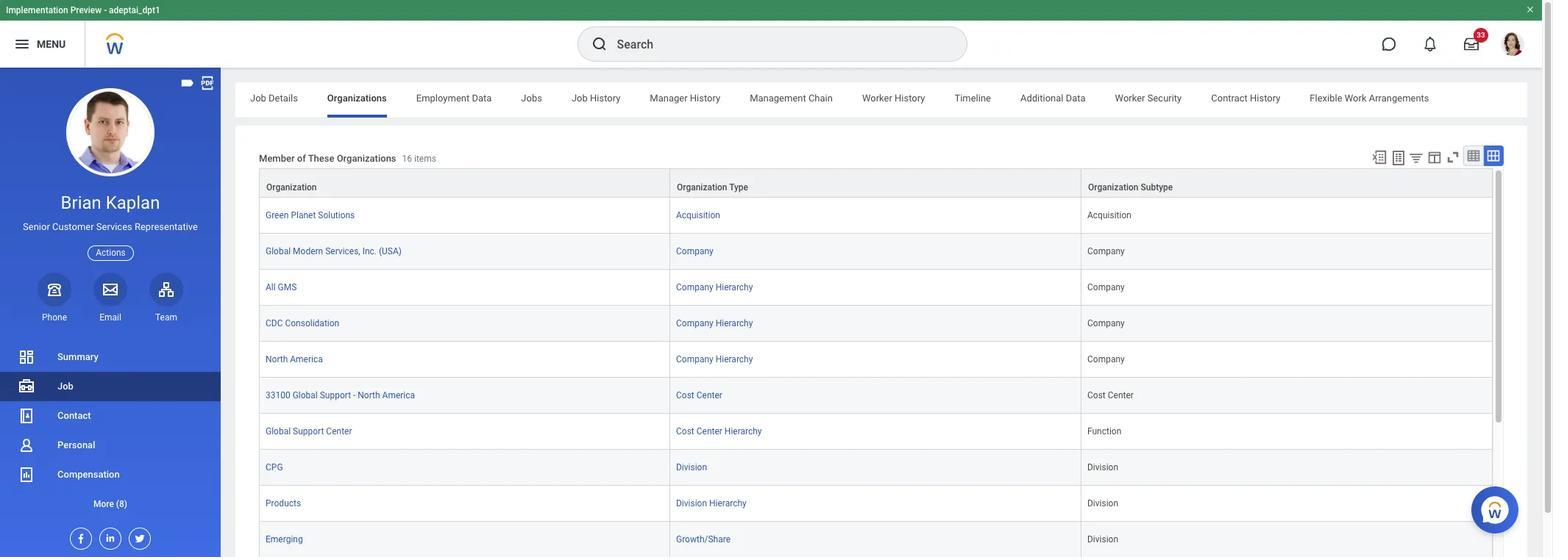 Task type: vqa. For each thing, say whether or not it's contained in the screenshot.
Contact image
yes



Task type: describe. For each thing, give the bounding box(es) containing it.
cost inside "element"
[[1088, 391, 1106, 401]]

contract history
[[1212, 93, 1281, 104]]

senior customer services representative
[[23, 222, 198, 233]]

hierarchy for america
[[716, 355, 753, 365]]

work
[[1345, 93, 1367, 104]]

emerging
[[266, 535, 303, 545]]

center down 33100 global support - north america
[[326, 427, 352, 437]]

member
[[259, 153, 295, 164]]

justify image
[[13, 35, 31, 53]]

personal link
[[0, 431, 221, 461]]

organizations inside "tab list"
[[327, 93, 387, 104]]

row containing cdc consolidation
[[259, 306, 1493, 342]]

job for job history
[[572, 93, 588, 104]]

1 vertical spatial organizations
[[337, 153, 396, 164]]

0 vertical spatial america
[[290, 355, 323, 365]]

(8)
[[116, 500, 127, 510]]

navigation pane region
[[0, 68, 221, 558]]

close environment banner image
[[1526, 5, 1535, 14]]

contact link
[[0, 402, 221, 431]]

company hierarchy for north america
[[676, 355, 753, 365]]

facebook image
[[71, 529, 87, 545]]

products link
[[266, 496, 301, 509]]

job history
[[572, 93, 621, 104]]

additional
[[1021, 93, 1064, 104]]

details
[[269, 93, 298, 104]]

adeptai_dpt1
[[109, 5, 160, 15]]

0 horizontal spatial north
[[266, 355, 288, 365]]

notifications large image
[[1423, 37, 1438, 52]]

33100
[[266, 391, 290, 401]]

services,
[[325, 247, 360, 257]]

global support center
[[266, 427, 352, 437]]

worker history
[[862, 93, 925, 104]]

view team image
[[157, 281, 175, 299]]

job inside job 'link'
[[57, 381, 74, 392]]

data for additional data
[[1066, 93, 1086, 104]]

cdc
[[266, 319, 283, 329]]

consolidation
[[285, 319, 339, 329]]

row containing organization
[[259, 169, 1493, 199]]

preview
[[70, 5, 102, 15]]

cost center link
[[676, 388, 723, 401]]

global support center link
[[266, 424, 352, 437]]

email button
[[93, 273, 127, 324]]

management chain
[[750, 93, 833, 104]]

tab list containing job details
[[236, 82, 1528, 118]]

company element for cdc consolidation
[[1088, 316, 1125, 329]]

chain
[[809, 93, 833, 104]]

organization type button
[[670, 169, 1081, 197]]

customer
[[52, 222, 94, 233]]

Search Workday  search field
[[617, 28, 936, 60]]

menu button
[[0, 21, 85, 68]]

organization type column header
[[670, 169, 1082, 199]]

cost center hierarchy
[[676, 427, 762, 437]]

company link
[[676, 244, 714, 257]]

expand table image
[[1487, 149, 1501, 163]]

north america link
[[266, 352, 323, 365]]

organization subtype button
[[1082, 169, 1493, 197]]

acquisition element
[[1088, 208, 1132, 221]]

organization for organization
[[266, 183, 317, 193]]

division element for growth/share
[[1088, 532, 1119, 545]]

subtype
[[1141, 183, 1173, 193]]

global modern services, inc. (usa)
[[266, 247, 402, 257]]

0 vertical spatial support
[[320, 391, 351, 401]]

personal
[[57, 440, 95, 451]]

employment data
[[416, 93, 492, 104]]

organization for organization type
[[677, 183, 727, 193]]

green planet solutions link
[[266, 208, 355, 221]]

phone brian kaplan element
[[38, 312, 71, 324]]

33 button
[[1456, 28, 1489, 60]]

export to excel image
[[1372, 149, 1388, 166]]

table image
[[1467, 149, 1481, 163]]

personal image
[[18, 437, 35, 455]]

1 division element from the top
[[1088, 460, 1119, 473]]

hierarchy for gms
[[716, 283, 753, 293]]

row containing emerging
[[259, 523, 1493, 558]]

company hierarchy link for cdc consolidation
[[676, 316, 753, 329]]

compensation image
[[18, 467, 35, 484]]

security
[[1148, 93, 1182, 104]]

type
[[729, 183, 748, 193]]

data for employment data
[[472, 93, 492, 104]]

organization column header
[[259, 169, 670, 199]]

33
[[1477, 31, 1486, 39]]

representative
[[135, 222, 198, 233]]

job for job details
[[250, 93, 266, 104]]

1 vertical spatial north
[[358, 391, 380, 401]]

compensation link
[[0, 461, 221, 490]]

cost center hierarchy link
[[676, 424, 762, 437]]

view printable version (pdf) image
[[199, 75, 216, 91]]

acquisition for "acquisition" link
[[676, 211, 720, 221]]

company hierarchy for all gms
[[676, 283, 753, 293]]

tag image
[[180, 75, 196, 91]]

inc.
[[363, 247, 377, 257]]

cost for global support center
[[676, 427, 695, 437]]

email
[[99, 313, 121, 323]]

company element for global modern services, inc. (usa)
[[1088, 244, 1125, 257]]

services
[[96, 222, 132, 233]]

employment
[[416, 93, 470, 104]]

more (8)
[[93, 500, 127, 510]]

contract
[[1212, 93, 1248, 104]]

emerging link
[[266, 532, 303, 545]]

products
[[266, 499, 301, 509]]

global for support
[[266, 427, 291, 437]]

center for cost center link
[[697, 391, 723, 401]]

north america
[[266, 355, 323, 365]]

green
[[266, 211, 289, 221]]

planet
[[291, 211, 316, 221]]

team brian kaplan element
[[149, 312, 183, 324]]

more (8) button
[[0, 490, 221, 520]]

menu
[[37, 38, 66, 50]]

job image
[[18, 378, 35, 396]]

- inside row
[[353, 391, 356, 401]]

phone button
[[38, 273, 71, 324]]

profile logan mcneil image
[[1501, 32, 1525, 59]]

of
[[297, 153, 306, 164]]

implementation preview -   adeptai_dpt1
[[6, 5, 160, 15]]

job details
[[250, 93, 298, 104]]

company hierarchy link for north america
[[676, 352, 753, 365]]

history for contract history
[[1250, 93, 1281, 104]]

brian kaplan
[[61, 193, 160, 213]]



Task type: locate. For each thing, give the bounding box(es) containing it.
2 cost center from the left
[[1088, 391, 1134, 401]]

cost center for cost center link
[[676, 391, 723, 401]]

cost up the division link at the left bottom of page
[[676, 427, 695, 437]]

worker
[[862, 93, 893, 104], [1115, 93, 1146, 104]]

all gms
[[266, 283, 297, 293]]

1 horizontal spatial north
[[358, 391, 380, 401]]

more (8) button
[[0, 496, 221, 514]]

2 company hierarchy link from the top
[[676, 316, 753, 329]]

summary image
[[18, 349, 35, 366]]

2 horizontal spatial job
[[572, 93, 588, 104]]

history left "timeline"
[[895, 93, 925, 104]]

3 history from the left
[[895, 93, 925, 104]]

all
[[266, 283, 276, 293]]

0 vertical spatial global
[[266, 247, 291, 257]]

gms
[[278, 283, 297, 293]]

job right jobs
[[572, 93, 588, 104]]

timeline
[[955, 93, 991, 104]]

organization
[[266, 183, 317, 193], [677, 183, 727, 193], [1088, 183, 1139, 193]]

row containing global support center
[[259, 414, 1493, 450]]

2 vertical spatial global
[[266, 427, 291, 437]]

these
[[308, 153, 334, 164]]

2 vertical spatial company hierarchy link
[[676, 352, 753, 365]]

inbox large image
[[1465, 37, 1479, 52]]

1 vertical spatial company hierarchy link
[[676, 316, 753, 329]]

1 horizontal spatial data
[[1066, 93, 1086, 104]]

1 company hierarchy link from the top
[[676, 280, 753, 293]]

actions
[[96, 248, 126, 258]]

1 horizontal spatial cost center
[[1088, 391, 1134, 401]]

global
[[266, 247, 291, 257], [293, 391, 318, 401], [266, 427, 291, 437]]

2 row from the top
[[259, 198, 1493, 234]]

1 horizontal spatial acquisition
[[1088, 211, 1132, 221]]

5 row from the top
[[259, 306, 1493, 342]]

senior
[[23, 222, 50, 233]]

2 vertical spatial division element
[[1088, 532, 1119, 545]]

division
[[676, 463, 707, 473], [1088, 463, 1119, 473], [676, 499, 707, 509], [1088, 499, 1119, 509], [1088, 535, 1119, 545]]

row containing 33100 global support - north america
[[259, 378, 1493, 414]]

1 vertical spatial global
[[293, 391, 318, 401]]

1 vertical spatial company hierarchy
[[676, 319, 753, 329]]

3 organization from the left
[[1088, 183, 1139, 193]]

3 row from the top
[[259, 234, 1493, 270]]

2 history from the left
[[690, 93, 721, 104]]

2 acquisition from the left
[[1088, 211, 1132, 221]]

worker security
[[1115, 93, 1182, 104]]

organization up the 'planet'
[[266, 183, 317, 193]]

worker left security at right top
[[1115, 93, 1146, 104]]

1 company hierarchy from the top
[[676, 283, 753, 293]]

1 worker from the left
[[862, 93, 893, 104]]

division element for division hierarchy
[[1088, 496, 1119, 509]]

modern
[[293, 247, 323, 257]]

7 row from the top
[[259, 378, 1493, 414]]

phone
[[42, 313, 67, 323]]

1 horizontal spatial job
[[250, 93, 266, 104]]

growth/share
[[676, 535, 731, 545]]

items
[[414, 154, 436, 164]]

global for modern
[[266, 247, 291, 257]]

contact image
[[18, 408, 35, 425]]

3 division element from the top
[[1088, 532, 1119, 545]]

2 company element from the top
[[1088, 280, 1125, 293]]

solutions
[[318, 211, 355, 221]]

cost center up cost center hierarchy link
[[676, 391, 723, 401]]

center up function 'element'
[[1108, 391, 1134, 401]]

organization type
[[677, 183, 748, 193]]

select to filter grid data image
[[1409, 150, 1425, 166]]

data right additional
[[1066, 93, 1086, 104]]

2 horizontal spatial organization
[[1088, 183, 1139, 193]]

cost up cost center hierarchy link
[[676, 391, 695, 401]]

history for worker history
[[895, 93, 925, 104]]

function element
[[1088, 424, 1122, 437]]

division inside division hierarchy "link"
[[676, 499, 707, 509]]

north
[[266, 355, 288, 365], [358, 391, 380, 401]]

center inside "element"
[[1108, 391, 1134, 401]]

support down 33100 global support - north america
[[293, 427, 324, 437]]

history for manager history
[[690, 93, 721, 104]]

brian
[[61, 193, 101, 213]]

cost center for cost center "element"
[[1088, 391, 1134, 401]]

cpg
[[266, 463, 283, 473]]

1 vertical spatial america
[[382, 391, 415, 401]]

organizations
[[327, 93, 387, 104], [337, 153, 396, 164]]

job up contact
[[57, 381, 74, 392]]

1 horizontal spatial -
[[353, 391, 356, 401]]

9 row from the top
[[259, 450, 1493, 487]]

2 vertical spatial company hierarchy
[[676, 355, 753, 365]]

manager
[[650, 93, 688, 104]]

summary link
[[0, 343, 221, 372]]

hierarchy for consolidation
[[716, 319, 753, 329]]

center
[[697, 391, 723, 401], [1108, 391, 1134, 401], [326, 427, 352, 437], [697, 427, 723, 437]]

tab list
[[236, 82, 1528, 118]]

center for cost center "element"
[[1108, 391, 1134, 401]]

toolbar
[[1365, 146, 1504, 169]]

cost center up function 'element'
[[1088, 391, 1134, 401]]

1 company element from the top
[[1088, 244, 1125, 257]]

acquisition down organization type
[[676, 211, 720, 221]]

4 history from the left
[[1250, 93, 1281, 104]]

division hierarchy link
[[676, 496, 747, 509]]

4 row from the top
[[259, 270, 1493, 306]]

search image
[[591, 35, 608, 53]]

cost center
[[676, 391, 723, 401], [1088, 391, 1134, 401]]

organizations up member of these organizations 16 items
[[327, 93, 387, 104]]

2 division element from the top
[[1088, 496, 1119, 509]]

global left modern
[[266, 247, 291, 257]]

0 vertical spatial organizations
[[327, 93, 387, 104]]

4 company element from the top
[[1088, 352, 1125, 365]]

0 horizontal spatial job
[[57, 381, 74, 392]]

global up the cpg link
[[266, 427, 291, 437]]

1 cost center from the left
[[676, 391, 723, 401]]

cpg link
[[266, 460, 283, 473]]

0 horizontal spatial worker
[[862, 93, 893, 104]]

cost up function 'element'
[[1088, 391, 1106, 401]]

click to view/edit grid preferences image
[[1427, 149, 1443, 166]]

history right manager
[[690, 93, 721, 104]]

mail image
[[102, 281, 119, 299]]

worker right chain
[[862, 93, 893, 104]]

1 vertical spatial division element
[[1088, 496, 1119, 509]]

list containing summary
[[0, 343, 221, 520]]

data
[[472, 93, 492, 104], [1066, 93, 1086, 104]]

0 vertical spatial company hierarchy
[[676, 283, 753, 293]]

data right employment
[[472, 93, 492, 104]]

0 vertical spatial north
[[266, 355, 288, 365]]

center for cost center hierarchy link
[[697, 427, 723, 437]]

3 company hierarchy link from the top
[[676, 352, 753, 365]]

history right contract
[[1250, 93, 1281, 104]]

contact
[[57, 411, 91, 422]]

company
[[676, 247, 714, 257], [1088, 247, 1125, 257], [676, 283, 714, 293], [1088, 283, 1125, 293], [676, 319, 714, 329], [1088, 319, 1125, 329], [676, 355, 714, 365], [1088, 355, 1125, 365]]

function
[[1088, 427, 1122, 437]]

history for job history
[[590, 93, 621, 104]]

cost for 33100 global support - north america
[[676, 391, 695, 401]]

team
[[155, 313, 177, 323]]

implementation
[[6, 5, 68, 15]]

1 data from the left
[[472, 93, 492, 104]]

organization up "acquisition" link
[[677, 183, 727, 193]]

summary
[[57, 352, 98, 363]]

row containing all gms
[[259, 270, 1493, 306]]

cdc consolidation link
[[266, 316, 339, 329]]

10 row from the top
[[259, 487, 1493, 523]]

company element for north america
[[1088, 352, 1125, 365]]

flexible work arrangements
[[1310, 93, 1430, 104]]

11 row from the top
[[259, 523, 1493, 558]]

management
[[750, 93, 806, 104]]

1 horizontal spatial worker
[[1115, 93, 1146, 104]]

actions button
[[88, 245, 134, 261]]

phone image
[[44, 281, 65, 299]]

company hierarchy for cdc consolidation
[[676, 319, 753, 329]]

job link
[[0, 372, 221, 402]]

1 row from the top
[[259, 169, 1493, 199]]

acquisition down 'organization subtype'
[[1088, 211, 1132, 221]]

2 company hierarchy from the top
[[676, 319, 753, 329]]

row containing products
[[259, 487, 1493, 523]]

arrangements
[[1369, 93, 1430, 104]]

row containing global modern services, inc. (usa)
[[259, 234, 1493, 270]]

organization subtype
[[1088, 183, 1173, 193]]

row
[[259, 169, 1493, 199], [259, 198, 1493, 234], [259, 234, 1493, 270], [259, 270, 1493, 306], [259, 306, 1493, 342], [259, 342, 1493, 378], [259, 378, 1493, 414], [259, 414, 1493, 450], [259, 450, 1493, 487], [259, 487, 1493, 523], [259, 523, 1493, 558]]

hierarchy
[[716, 283, 753, 293], [716, 319, 753, 329], [716, 355, 753, 365], [725, 427, 762, 437], [709, 499, 747, 509]]

(usa)
[[379, 247, 402, 257]]

center down cost center link
[[697, 427, 723, 437]]

division element
[[1088, 460, 1119, 473], [1088, 496, 1119, 509], [1088, 532, 1119, 545]]

jobs
[[521, 93, 542, 104]]

linkedin image
[[100, 529, 116, 545]]

email brian kaplan element
[[93, 312, 127, 324]]

global modern services, inc. (usa) link
[[266, 244, 402, 257]]

company hierarchy link for all gms
[[676, 280, 753, 293]]

list
[[0, 343, 221, 520]]

support
[[320, 391, 351, 401], [293, 427, 324, 437]]

0 vertical spatial -
[[104, 5, 107, 15]]

1 vertical spatial support
[[293, 427, 324, 437]]

0 horizontal spatial -
[[104, 5, 107, 15]]

- inside menu banner
[[104, 5, 107, 15]]

organization for organization subtype
[[1088, 183, 1139, 193]]

manager history
[[650, 93, 721, 104]]

row containing north america
[[259, 342, 1493, 378]]

center up cost center hierarchy link
[[697, 391, 723, 401]]

-
[[104, 5, 107, 15], [353, 391, 356, 401]]

2 organization from the left
[[677, 183, 727, 193]]

company element for all gms
[[1088, 280, 1125, 293]]

0 vertical spatial company hierarchy link
[[676, 280, 753, 293]]

33100 global support - north america
[[266, 391, 415, 401]]

row containing green planet solutions
[[259, 198, 1493, 234]]

6 row from the top
[[259, 342, 1493, 378]]

all gms link
[[266, 280, 297, 293]]

2 data from the left
[[1066, 93, 1086, 104]]

worker for worker security
[[1115, 93, 1146, 104]]

job left "details" at the top left
[[250, 93, 266, 104]]

division link
[[676, 460, 707, 473]]

0 horizontal spatial america
[[290, 355, 323, 365]]

flexible
[[1310, 93, 1343, 104]]

export to worksheets image
[[1390, 149, 1408, 167]]

division hierarchy
[[676, 499, 747, 509]]

additional data
[[1021, 93, 1086, 104]]

company hierarchy
[[676, 283, 753, 293], [676, 319, 753, 329], [676, 355, 753, 365]]

organizations left 16
[[337, 153, 396, 164]]

member of these organizations 16 items
[[259, 153, 436, 164]]

support up global support center link at the left bottom of page
[[320, 391, 351, 401]]

3 company element from the top
[[1088, 316, 1125, 329]]

0 vertical spatial division element
[[1088, 460, 1119, 473]]

twitter image
[[130, 529, 146, 545]]

row containing cpg
[[259, 450, 1493, 487]]

fullscreen image
[[1445, 149, 1462, 166]]

0 horizontal spatial acquisition
[[676, 211, 720, 221]]

worker for worker history
[[862, 93, 893, 104]]

1 horizontal spatial organization
[[677, 183, 727, 193]]

0 horizontal spatial cost center
[[676, 391, 723, 401]]

3 company hierarchy from the top
[[676, 355, 753, 365]]

1 history from the left
[[590, 93, 621, 104]]

global right 33100
[[293, 391, 318, 401]]

history down the search image
[[590, 93, 621, 104]]

more
[[93, 500, 114, 510]]

company element
[[1088, 244, 1125, 257], [1088, 280, 1125, 293], [1088, 316, 1125, 329], [1088, 352, 1125, 365]]

organization up acquisition element
[[1088, 183, 1139, 193]]

hierarchy inside "link"
[[709, 499, 747, 509]]

1 acquisition from the left
[[676, 211, 720, 221]]

acquisition for acquisition element
[[1088, 211, 1132, 221]]

1 horizontal spatial america
[[382, 391, 415, 401]]

growth/share link
[[676, 532, 731, 545]]

green planet solutions
[[266, 211, 355, 221]]

1 organization from the left
[[266, 183, 317, 193]]

organization button
[[260, 169, 670, 197]]

cost center element
[[1088, 388, 1134, 401]]

2 worker from the left
[[1115, 93, 1146, 104]]

33100 global support - north america link
[[266, 388, 415, 401]]

8 row from the top
[[259, 414, 1493, 450]]

0 horizontal spatial organization
[[266, 183, 317, 193]]

menu banner
[[0, 0, 1543, 68]]

1 vertical spatial -
[[353, 391, 356, 401]]

0 horizontal spatial data
[[472, 93, 492, 104]]

compensation
[[57, 470, 120, 481]]



